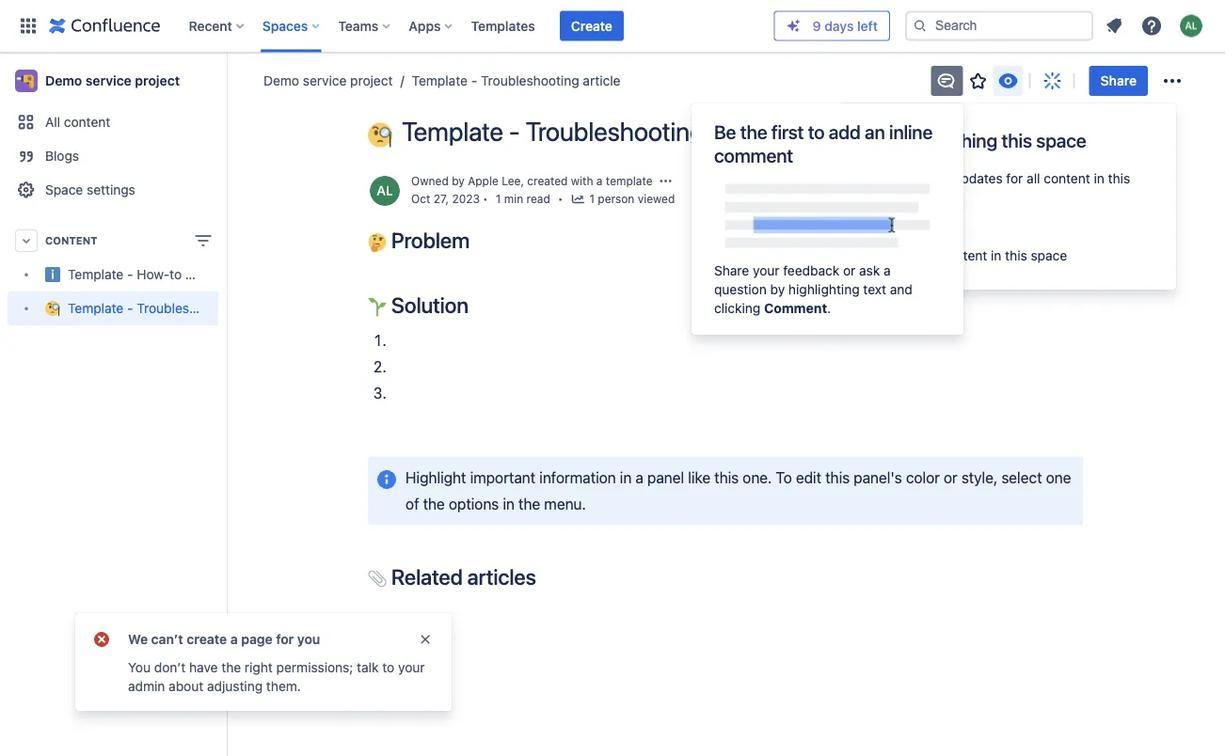Task type: describe. For each thing, give the bounding box(es) containing it.
a right with
[[597, 174, 603, 188]]

left
[[858, 18, 878, 33]]

watch page watch all content in this space
[[882, 225, 1068, 264]]

related articles
[[387, 564, 536, 590]]

min
[[504, 193, 524, 206]]

all
[[45, 114, 60, 130]]

in inside receiving email updates for all content in this space.
[[1094, 171, 1105, 186]]

right
[[245, 660, 273, 676]]

to inside you don't have the right permissions; talk to your admin about adjusting them.
[[382, 660, 395, 676]]

dismiss image
[[418, 633, 433, 648]]

template down content dropdown button
[[68, 267, 124, 282]]

talk
[[357, 660, 379, 676]]

all inside the watch page watch all content in this space
[[924, 248, 938, 264]]

1 vertical spatial template - troubleshooting article
[[402, 116, 778, 147]]

panel's
[[854, 469, 902, 487]]

9
[[813, 18, 821, 33]]

2 service from the left
[[303, 73, 347, 88]]

articles
[[468, 564, 536, 590]]

spaces
[[262, 18, 308, 33]]

:face_with_monocle: image
[[368, 123, 393, 147]]

comment icon image
[[935, 70, 958, 92]]

more actions image
[[1162, 70, 1184, 92]]

,
[[521, 174, 524, 188]]

tree inside the 'space' element
[[8, 258, 277, 326]]

comment
[[715, 144, 793, 167]]

apple
[[468, 174, 499, 188]]

9 days left
[[813, 18, 878, 33]]

admin
[[128, 679, 165, 695]]

watching
[[922, 129, 998, 151]]

0 horizontal spatial for
[[276, 632, 294, 648]]

information
[[540, 469, 616, 487]]

apple lee link
[[468, 174, 521, 188]]

space.
[[856, 190, 896, 205]]

highlight important information in a panel like this one. to edit this panel's color or style, select one of the options in the menu.
[[406, 469, 1076, 513]]

a right create at the left of page
[[230, 632, 238, 648]]

one
[[1046, 469, 1072, 487]]

select
[[1002, 469, 1043, 487]]

0 vertical spatial article
[[583, 73, 621, 88]]

like
[[688, 469, 711, 487]]

adjusting
[[207, 679, 263, 695]]

1 min read
[[496, 193, 550, 206]]

how-
[[137, 267, 170, 282]]

viewed
[[638, 193, 675, 206]]

0 vertical spatial template - troubleshooting article
[[412, 73, 621, 88]]

we
[[128, 632, 148, 648]]

style,
[[962, 469, 998, 487]]

to
[[776, 469, 792, 487]]

highlight
[[406, 469, 466, 487]]

- up lee
[[509, 116, 520, 147]]

copy image for problem
[[468, 229, 491, 251]]

templates link
[[465, 11, 541, 41]]

blogs
[[45, 148, 79, 164]]

owned
[[411, 174, 449, 188]]

can't
[[151, 632, 183, 648]]

:face_with_monocle: image
[[368, 123, 393, 147]]

owned by apple lee , created with a template
[[411, 174, 653, 188]]

create
[[187, 632, 227, 648]]

or inside highlight important information in a panel like this one. to edit this panel's color or style, select one of the options in the menu.
[[944, 469, 958, 487]]

you for you don't have the right permissions; talk to your admin about adjusting them.
[[128, 660, 151, 676]]

them.
[[266, 679, 301, 695]]

we can't create a page for you
[[128, 632, 320, 648]]

1 horizontal spatial demo service project link
[[264, 72, 393, 90]]

27,
[[434, 193, 449, 206]]

troubleshooting inside the 'space' element
[[137, 301, 235, 316]]

receiving email updates for all content in this space.
[[856, 171, 1131, 205]]

lee
[[502, 174, 521, 188]]

you are watching this space
[[856, 129, 1087, 151]]

with
[[571, 174, 594, 188]]

the inside be the first to add an inline comment
[[741, 121, 768, 143]]

premium icon image
[[787, 18, 802, 33]]

by inside the share your feedback or ask a question by highlighting text and clicking
[[771, 282, 785, 298]]

or inside the share your feedback or ask a question by highlighting text and clicking
[[843, 263, 856, 279]]

collapse sidebar image
[[205, 62, 247, 100]]

clicking
[[715, 301, 761, 316]]

banner containing recent
[[0, 0, 1226, 53]]

comment .
[[764, 301, 831, 316]]

your profile and preferences image
[[1180, 15, 1203, 37]]

have
[[189, 660, 218, 676]]

email
[[918, 171, 950, 186]]

space
[[45, 182, 83, 198]]

space element
[[0, 53, 277, 757]]

templates
[[471, 18, 535, 33]]

template down template - how-to guide link
[[68, 301, 124, 316]]

one.
[[743, 469, 772, 487]]

comment
[[764, 301, 828, 316]]

ask
[[860, 263, 880, 279]]

add
[[829, 121, 861, 143]]

with a template button
[[571, 173, 653, 190]]

1 vertical spatial troubleshooting
[[526, 116, 705, 147]]

2 demo service project from the left
[[264, 73, 393, 88]]

an
[[865, 121, 885, 143]]

created
[[528, 174, 568, 188]]

0 vertical spatial troubleshooting
[[481, 73, 580, 88]]

notification icon image
[[1103, 15, 1126, 37]]

all content link
[[8, 105, 218, 139]]

project inside the 'space' element
[[135, 73, 180, 88]]

about
[[169, 679, 204, 695]]

recent button
[[183, 11, 251, 41]]

this inside receiving email updates for all content in this space.
[[1109, 171, 1131, 186]]

1 watch from the top
[[882, 225, 921, 241]]

this inside the watch page watch all content in this space
[[1006, 248, 1028, 264]]

important
[[470, 469, 536, 487]]

all content
[[45, 114, 110, 130]]

are
[[891, 129, 918, 151]]



Task type: locate. For each thing, give the bounding box(es) containing it.
service up all content link
[[86, 73, 132, 88]]

0 horizontal spatial you
[[128, 660, 151, 676]]

0 horizontal spatial or
[[843, 263, 856, 279]]

related
[[391, 564, 463, 590]]

1 vertical spatial space
[[1031, 248, 1068, 264]]

template - how-to guide link
[[8, 258, 219, 292]]

error image
[[90, 629, 113, 651]]

space settings link
[[8, 173, 218, 207]]

content
[[45, 235, 97, 247]]

troubleshooting
[[481, 73, 580, 88], [526, 116, 705, 147], [137, 301, 235, 316]]

and
[[890, 282, 913, 298]]

0 horizontal spatial article
[[239, 301, 277, 316]]

or right color
[[944, 469, 958, 487]]

demo
[[45, 73, 82, 88], [264, 73, 299, 88]]

to for how-
[[170, 267, 182, 282]]

2 1 from the left
[[590, 193, 595, 206]]

teams button
[[333, 11, 398, 41]]

in inside the watch page watch all content in this space
[[991, 248, 1002, 264]]

permissions;
[[276, 660, 353, 676]]

template - troubleshooting article link
[[393, 72, 621, 90], [8, 292, 277, 326]]

1 person viewed button
[[571, 191, 675, 209]]

1 horizontal spatial all
[[1027, 171, 1041, 186]]

share left more actions image
[[1101, 73, 1137, 88]]

oct 27, 2023
[[411, 193, 480, 206]]

problem
[[387, 228, 470, 253]]

watch down space.
[[882, 225, 921, 241]]

demo down spaces
[[264, 73, 299, 88]]

person
[[598, 193, 635, 206]]

1
[[496, 193, 501, 206], [590, 193, 595, 206]]

0 horizontal spatial your
[[398, 660, 425, 676]]

create link
[[560, 11, 624, 41]]

0 horizontal spatial service
[[86, 73, 132, 88]]

apps button
[[403, 11, 460, 41]]

help icon image
[[1141, 15, 1164, 37]]

copy image
[[468, 229, 491, 251], [534, 565, 557, 588]]

by up the comment
[[771, 282, 785, 298]]

a right ask
[[884, 263, 891, 279]]

a inside highlight important information in a panel like this one. to edit this panel's color or style, select one of the options in the menu.
[[636, 469, 644, 487]]

space down quick summary icon
[[1037, 129, 1087, 151]]

template - troubleshooting article up with
[[402, 116, 778, 147]]

receiving
[[856, 171, 915, 186]]

the left the 'menu.'
[[519, 495, 541, 513]]

copy image down '2023'
[[468, 229, 491, 251]]

template - troubleshooting article down templates link at the top of the page
[[412, 73, 621, 88]]

panel info image
[[376, 469, 398, 491]]

1 horizontal spatial 1
[[590, 193, 595, 206]]

oct
[[411, 193, 431, 206]]

0 horizontal spatial demo
[[45, 73, 82, 88]]

0 horizontal spatial project
[[135, 73, 180, 88]]

0 vertical spatial copy image
[[468, 229, 491, 251]]

spaces button
[[257, 11, 327, 41]]

you don't have the right permissions; talk to your admin about adjusting them.
[[128, 660, 425, 695]]

all right updates
[[1027, 171, 1041, 186]]

the right of at the bottom of the page
[[423, 495, 445, 513]]

you left are
[[856, 129, 887, 151]]

2 vertical spatial content
[[941, 248, 988, 264]]

1 for 1 person viewed
[[590, 193, 595, 206]]

your
[[753, 263, 780, 279], [398, 660, 425, 676]]

template - troubleshooting article
[[412, 73, 621, 88], [402, 116, 778, 147], [68, 301, 277, 316]]

create
[[571, 18, 613, 33]]

service
[[86, 73, 132, 88], [303, 73, 347, 88]]

blogs link
[[8, 139, 218, 173]]

template - how-to guide
[[68, 267, 219, 282]]

1 vertical spatial page
[[241, 632, 273, 648]]

1 demo from the left
[[45, 73, 82, 88]]

share button
[[1090, 66, 1148, 96]]

0 horizontal spatial demo service project link
[[8, 62, 218, 100]]

0 vertical spatial all
[[1027, 171, 1041, 186]]

1 horizontal spatial demo
[[264, 73, 299, 88]]

project up :face_with_monocle: icon
[[350, 73, 393, 88]]

2 vertical spatial to
[[382, 660, 395, 676]]

0 vertical spatial you
[[856, 129, 887, 151]]

2 vertical spatial article
[[239, 301, 277, 316]]

- down template - how-to guide
[[127, 301, 133, 316]]

copy image down the 'menu.'
[[534, 565, 557, 588]]

project
[[135, 73, 180, 88], [350, 73, 393, 88]]

copy image for related articles
[[534, 565, 557, 588]]

1 horizontal spatial for
[[1007, 171, 1024, 186]]

guide
[[185, 267, 219, 282]]

1 vertical spatial watch
[[882, 248, 921, 264]]

you for you are watching this space
[[856, 129, 887, 151]]

change view image
[[192, 230, 215, 252]]

2 horizontal spatial article
[[710, 116, 778, 147]]

apple lee image
[[370, 176, 400, 206]]

troubleshooting down the guide
[[137, 301, 235, 316]]

1 person viewed
[[590, 193, 675, 206]]

page inside the watch page watch all content in this space
[[924, 225, 954, 241]]

global element
[[11, 0, 774, 52]]

0 vertical spatial content
[[64, 114, 110, 130]]

- left how-
[[127, 267, 133, 282]]

space inside the watch page watch all content in this space
[[1031, 248, 1068, 264]]

to inside template - how-to guide link
[[170, 267, 182, 282]]

0 vertical spatial share
[[1101, 73, 1137, 88]]

1 vertical spatial copy image
[[534, 565, 557, 588]]

2 project from the left
[[350, 73, 393, 88]]

you inside you don't have the right permissions; talk to your admin about adjusting them.
[[128, 660, 151, 676]]

1 vertical spatial all
[[924, 248, 938, 264]]

page down the email
[[924, 225, 954, 241]]

your inside the share your feedback or ask a question by highlighting text and clicking
[[753, 263, 780, 279]]

1 horizontal spatial or
[[944, 469, 958, 487]]

:seedling: image
[[368, 298, 387, 317], [368, 298, 387, 317]]

a left the panel
[[636, 469, 644, 487]]

banner
[[0, 0, 1226, 53]]

1 horizontal spatial by
[[771, 282, 785, 298]]

first
[[772, 121, 804, 143]]

1 for 1 min read
[[496, 193, 501, 206]]

1 horizontal spatial content
[[941, 248, 988, 264]]

demo service project up all content link
[[45, 73, 180, 88]]

be
[[715, 121, 736, 143]]

color
[[906, 469, 940, 487]]

0 horizontal spatial copy image
[[468, 229, 491, 251]]

in
[[1094, 171, 1105, 186], [991, 248, 1002, 264], [620, 469, 632, 487], [503, 495, 515, 513]]

0 horizontal spatial by
[[452, 174, 465, 188]]

copy image
[[467, 293, 489, 316]]

2 demo from the left
[[264, 73, 299, 88]]

1 vertical spatial or
[[944, 469, 958, 487]]

demo service project inside the 'space' element
[[45, 73, 180, 88]]

template - troubleshooting article link down templates link at the top of the page
[[393, 72, 621, 90]]

template up owned
[[402, 116, 503, 147]]

share inside dropdown button
[[1101, 73, 1137, 88]]

all right ask
[[924, 248, 938, 264]]

2 vertical spatial troubleshooting
[[137, 301, 235, 316]]

1 horizontal spatial your
[[753, 263, 780, 279]]

1 vertical spatial by
[[771, 282, 785, 298]]

search image
[[913, 18, 928, 33]]

troubleshooting down templates link at the top of the page
[[481, 73, 580, 88]]

demo service project
[[45, 73, 180, 88], [264, 73, 393, 88]]

question
[[715, 282, 767, 298]]

content button
[[8, 224, 218, 258]]

Search field
[[906, 11, 1094, 41]]

1 vertical spatial to
[[170, 267, 182, 282]]

1 vertical spatial content
[[1044, 171, 1091, 186]]

inline
[[890, 121, 933, 143]]

to left the guide
[[170, 267, 182, 282]]

0 vertical spatial to
[[808, 121, 825, 143]]

1 down with
[[590, 193, 595, 206]]

by
[[452, 174, 465, 188], [771, 282, 785, 298]]

menu.
[[544, 495, 586, 513]]

1 demo service project from the left
[[45, 73, 180, 88]]

demo up all
[[45, 73, 82, 88]]

page up "right"
[[241, 632, 273, 648]]

demo service project link down teams
[[264, 72, 393, 90]]

1 service from the left
[[86, 73, 132, 88]]

highlighting
[[789, 282, 860, 298]]

2 horizontal spatial content
[[1044, 171, 1091, 186]]

of
[[406, 495, 419, 513]]

2 vertical spatial template - troubleshooting article
[[68, 301, 277, 316]]

for left you
[[276, 632, 294, 648]]

the up adjusting
[[221, 660, 241, 676]]

0 vertical spatial template - troubleshooting article link
[[393, 72, 621, 90]]

for inside receiving email updates for all content in this space.
[[1007, 171, 1024, 186]]

2 horizontal spatial to
[[808, 121, 825, 143]]

solution
[[387, 292, 469, 318]]

content right all
[[64, 114, 110, 130]]

text
[[864, 282, 887, 298]]

content down receiving email updates for all content in this space.
[[941, 248, 988, 264]]

0 vertical spatial your
[[753, 263, 780, 279]]

watch
[[882, 225, 921, 241], [882, 248, 921, 264]]

troubleshooting up with a template button on the top
[[526, 116, 705, 147]]

you
[[297, 632, 320, 648]]

service inside the 'space' element
[[86, 73, 132, 88]]

1 horizontal spatial you
[[856, 129, 887, 151]]

:paperclip: image
[[368, 570, 387, 589], [368, 570, 387, 589]]

1 horizontal spatial article
[[583, 73, 621, 88]]

recent
[[189, 18, 232, 33]]

teams
[[338, 18, 379, 33]]

edit
[[796, 469, 822, 487]]

your up question
[[753, 263, 780, 279]]

:thinking: image
[[368, 234, 387, 252], [368, 234, 387, 252]]

for right updates
[[1007, 171, 1024, 186]]

1 vertical spatial share
[[715, 263, 750, 279]]

be the first to add an inline comment
[[715, 121, 933, 167]]

0 horizontal spatial content
[[64, 114, 110, 130]]

1 left min
[[496, 193, 501, 206]]

content right updates
[[1044, 171, 1091, 186]]

1 vertical spatial article
[[710, 116, 778, 147]]

to right talk
[[382, 660, 395, 676]]

your inside you don't have the right permissions; talk to your admin about adjusting them.
[[398, 660, 425, 676]]

don't
[[154, 660, 186, 676]]

tree containing template - how-to guide
[[8, 258, 277, 326]]

days
[[825, 18, 854, 33]]

1 horizontal spatial template - troubleshooting article link
[[393, 72, 621, 90]]

space settings
[[45, 182, 135, 198]]

your down dismiss image
[[398, 660, 425, 676]]

the inside you don't have the right permissions; talk to your admin about adjusting them.
[[221, 660, 241, 676]]

star image
[[967, 70, 990, 92]]

0 horizontal spatial 1
[[496, 193, 501, 206]]

to for first
[[808, 121, 825, 143]]

panel
[[648, 469, 684, 487]]

0 vertical spatial by
[[452, 174, 465, 188]]

0 horizontal spatial demo service project
[[45, 73, 180, 88]]

0 horizontal spatial all
[[924, 248, 938, 264]]

or left ask
[[843, 263, 856, 279]]

appswitcher icon image
[[17, 15, 40, 37]]

to inside be the first to add an inline comment
[[808, 121, 825, 143]]

1 horizontal spatial share
[[1101, 73, 1137, 88]]

stop watching image
[[998, 70, 1020, 92]]

share for share your feedback or ask a question by highlighting text and clicking
[[715, 263, 750, 279]]

content
[[64, 114, 110, 130], [1044, 171, 1091, 186], [941, 248, 988, 264]]

1 project from the left
[[135, 73, 180, 88]]

by up '2023'
[[452, 174, 465, 188]]

watch up and
[[882, 248, 921, 264]]

a inside the share your feedback or ask a question by highlighting text and clicking
[[884, 263, 891, 279]]

space down receiving email updates for all content in this space.
[[1031, 248, 1068, 264]]

the
[[741, 121, 768, 143], [423, 495, 445, 513], [519, 495, 541, 513], [221, 660, 241, 676]]

template down apps popup button
[[412, 73, 468, 88]]

1 horizontal spatial to
[[382, 660, 395, 676]]

feedback
[[784, 263, 840, 279]]

project up all content link
[[135, 73, 180, 88]]

all inside receiving email updates for all content in this space.
[[1027, 171, 1041, 186]]

0 horizontal spatial share
[[715, 263, 750, 279]]

0 vertical spatial space
[[1037, 129, 1087, 151]]

1 horizontal spatial page
[[924, 225, 954, 241]]

1 vertical spatial for
[[276, 632, 294, 648]]

template - troubleshooting article inside the 'space' element
[[68, 301, 277, 316]]

1 vertical spatial template - troubleshooting article link
[[8, 292, 277, 326]]

demo service project link up all content link
[[8, 62, 218, 100]]

1 horizontal spatial service
[[303, 73, 347, 88]]

apps
[[409, 18, 441, 33]]

- down templates link at the top of the page
[[471, 73, 477, 88]]

9 days left button
[[775, 12, 890, 40]]

.
[[828, 301, 831, 316]]

article inside the 'space' element
[[239, 301, 277, 316]]

1 horizontal spatial project
[[350, 73, 393, 88]]

demo service project down teams
[[264, 73, 393, 88]]

confluence image
[[49, 15, 161, 37], [49, 15, 161, 37]]

content inside the watch page watch all content in this space
[[941, 248, 988, 264]]

1 vertical spatial your
[[398, 660, 425, 676]]

template - troubleshooting article down how-
[[68, 301, 277, 316]]

1 horizontal spatial demo service project
[[264, 73, 393, 88]]

demo inside the 'space' element
[[45, 73, 82, 88]]

share inside the share your feedback or ask a question by highlighting text and clicking
[[715, 263, 750, 279]]

0 vertical spatial for
[[1007, 171, 1024, 186]]

content inside receiving email updates for all content in this space.
[[1044, 171, 1091, 186]]

1 horizontal spatial copy image
[[534, 565, 557, 588]]

settings
[[87, 182, 135, 198]]

share up question
[[715, 263, 750, 279]]

the up the comment
[[741, 121, 768, 143]]

to left add
[[808, 121, 825, 143]]

0 horizontal spatial to
[[170, 267, 182, 282]]

0 horizontal spatial template - troubleshooting article link
[[8, 292, 277, 326]]

you up admin
[[128, 660, 151, 676]]

0 horizontal spatial page
[[241, 632, 273, 648]]

a
[[597, 174, 603, 188], [884, 263, 891, 279], [636, 469, 644, 487], [230, 632, 238, 648]]

share for share
[[1101, 73, 1137, 88]]

1 vertical spatial you
[[128, 660, 151, 676]]

share
[[1101, 73, 1137, 88], [715, 263, 750, 279]]

content inside the 'space' element
[[64, 114, 110, 130]]

template
[[606, 174, 653, 188]]

1 inside 1 person viewed button
[[590, 193, 595, 206]]

this
[[1002, 129, 1033, 151], [1109, 171, 1131, 186], [1006, 248, 1028, 264], [715, 469, 739, 487], [826, 469, 850, 487]]

2 watch from the top
[[882, 248, 921, 264]]

0 vertical spatial or
[[843, 263, 856, 279]]

1 1 from the left
[[496, 193, 501, 206]]

quick summary image
[[1042, 70, 1064, 92]]

updates
[[954, 171, 1003, 186]]

tree
[[8, 258, 277, 326]]

space
[[1037, 129, 1087, 151], [1031, 248, 1068, 264]]

0 vertical spatial page
[[924, 225, 954, 241]]

manage page ownership image
[[659, 174, 674, 189]]

template - troubleshooting article link down template - how-to guide
[[8, 292, 277, 326]]

0 vertical spatial watch
[[882, 225, 921, 241]]

service down spaces popup button
[[303, 73, 347, 88]]

options
[[449, 495, 499, 513]]



Task type: vqa. For each thing, say whether or not it's contained in the screenshot.
read at top left
yes



